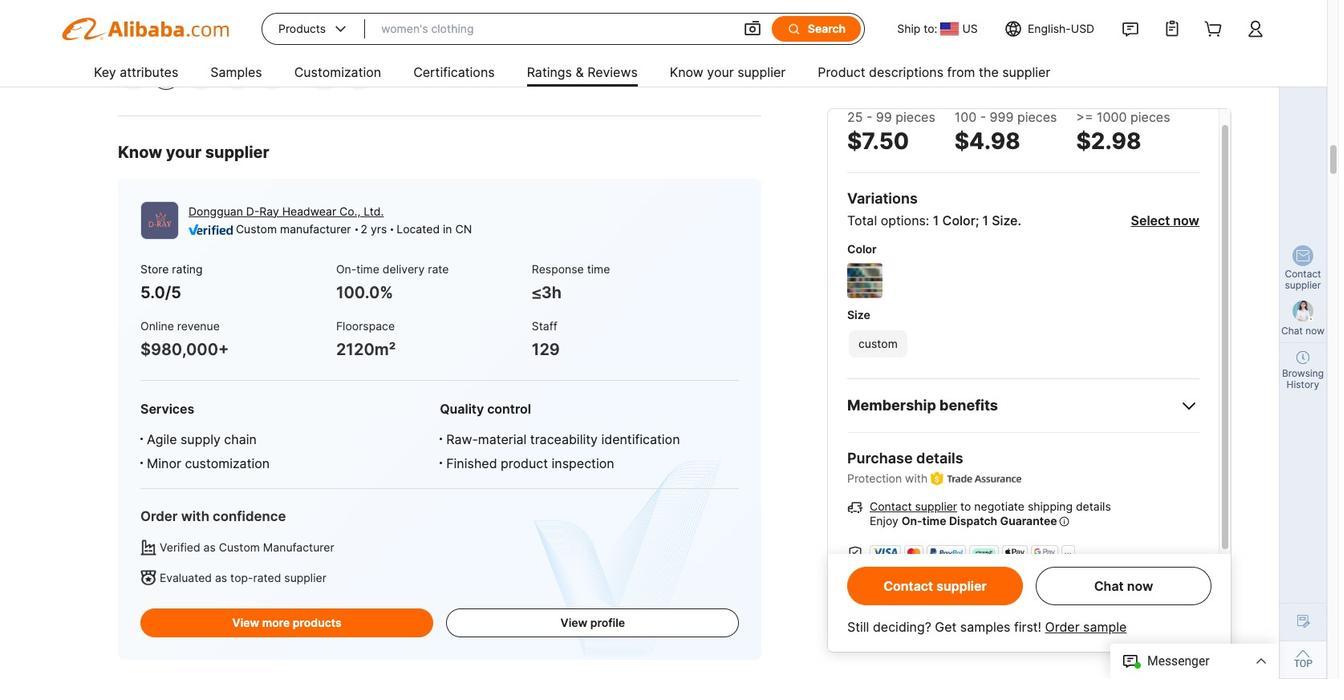 Task type: vqa. For each thing, say whether or not it's contained in the screenshot.
Contact supplier inside the button
yes



Task type: locate. For each thing, give the bounding box(es) containing it.
custom inside the wholesale custom high quality 5 panel white 3d embroidery logo with plastic buckle cotton foam mesh trucker caps hat
[[226, 3, 267, 16]]

first!
[[1014, 620, 1042, 636]]

prompt image
[[1060, 515, 1070, 530]]

rating
[[172, 262, 203, 276]]

quality up "raw-"
[[440, 401, 484, 417]]

know your supplier down  at the right
[[670, 64, 786, 80]]

select now
[[1131, 213, 1200, 229]]

white
[[381, 3, 411, 16]]

1 vertical spatial with
[[181, 509, 209, 525]]

view left the profile
[[561, 616, 588, 630]]

inspection
[[552, 456, 615, 472]]

0 horizontal spatial now
[[1127, 579, 1154, 595]]

protection
[[848, 472, 902, 486]]

1 vertical spatial on-
[[902, 515, 923, 528]]

0 horizontal spatial chat
[[1095, 579, 1124, 595]]

- for $7.50
[[867, 109, 873, 125]]

1 right options:
[[933, 213, 939, 229]]

0 horizontal spatial color
[[848, 242, 877, 256]]

3
[[233, 68, 240, 81]]

1 horizontal spatial color
[[943, 213, 976, 229]]

time up 100.0%
[[357, 262, 380, 276]]

ray
[[260, 204, 279, 218]]

30
[[1007, 604, 1021, 617]]

still deciding? get samples first! order sample
[[848, 620, 1127, 636]]

0 vertical spatial chat
[[1282, 325, 1303, 337]]

as left top-
[[215, 571, 227, 585]]

view more products
[[232, 616, 342, 630]]

details
[[917, 450, 964, 467], [1076, 500, 1111, 514], [1106, 570, 1141, 584], [869, 621, 904, 635]]

ratings & reviews link
[[527, 58, 638, 90]]

pieces inside "25 - 99 pieces $7.50"
[[896, 109, 936, 125]]

time inside on-time delivery rate 100.0%
[[357, 262, 380, 276]]

size up custom
[[848, 308, 871, 322]]

certifications
[[413, 64, 495, 80]]

purchase
[[848, 450, 913, 467]]

2 vertical spatial now
[[1127, 579, 1154, 595]]

chat up receiving
[[1095, 579, 1124, 595]]

with up verified
[[181, 509, 209, 525]]

999
[[990, 109, 1014, 125]]

online revenue $980,000+
[[140, 320, 229, 360]]

0 vertical spatial know your supplier
[[670, 64, 786, 80]]

deciding?
[[873, 620, 932, 636]]

0 horizontal spatial contact supplier
[[884, 579, 987, 595]]

enjoy on-time dispatch guarantee
[[870, 515, 1058, 528]]

evaluated
[[160, 571, 212, 585]]

color down total
[[848, 242, 877, 256]]

0 vertical spatial custom
[[226, 3, 267, 16]]

1 horizontal spatial chat
[[1282, 325, 1303, 337]]

pieces for $4.98
[[1018, 109, 1057, 125]]

1000
[[1097, 109, 1127, 125]]

custom up top-
[[219, 541, 260, 555]]

0 vertical spatial know
[[670, 64, 704, 80]]

located
[[397, 222, 440, 236]]

custom down d-
[[236, 222, 277, 236]]

2 pieces from the left
[[1018, 109, 1057, 125]]

view inside view details
[[1171, 604, 1197, 617]]

on- up 100.0%
[[336, 262, 357, 276]]

with
[[905, 472, 928, 486], [181, 509, 209, 525]]

1 horizontal spatial now
[[1174, 213, 1200, 229]]

0 horizontal spatial on-
[[336, 262, 357, 276]]

0 horizontal spatial know
[[118, 142, 162, 162]]

dongguan d-ray headwear co., ltd.
[[189, 204, 384, 218]]

2 horizontal spatial now
[[1306, 325, 1325, 337]]

more
[[262, 616, 290, 630]]

dongguan d-ray headwear co., ltd. link
[[189, 204, 384, 218]]

1 - from the left
[[867, 109, 873, 125]]

3d
[[415, 3, 430, 16]]

view for view profile
[[561, 616, 588, 630]]

- right 100
[[981, 109, 987, 125]]

1 vertical spatial now
[[1306, 325, 1325, 337]]

0 horizontal spatial your
[[166, 142, 202, 162]]

1 horizontal spatial know your supplier
[[670, 64, 786, 80]]

0 vertical spatial color
[[943, 213, 976, 229]]

1 horizontal spatial time
[[587, 262, 610, 276]]

view details
[[869, 604, 1197, 635]]

0 horizontal spatial 1
[[164, 68, 169, 81]]

0 vertical spatial order
[[140, 509, 178, 525]]

1 horizontal spatial contact supplier
[[1285, 268, 1322, 291]]

- inside 100 - 999 pieces $4.98
[[981, 109, 987, 125]]

quality
[[298, 3, 335, 16], [440, 401, 484, 417]]

reviews
[[588, 64, 638, 80]]

0 vertical spatial quality
[[298, 3, 335, 16]]

caps
[[212, 17, 239, 31]]

2 horizontal spatial time
[[923, 515, 947, 528]]

0 vertical spatial with
[[905, 472, 928, 486]]

1 vertical spatial size
[[848, 308, 871, 322]]

now up browsing
[[1306, 325, 1325, 337]]

1 horizontal spatial pieces
[[1018, 109, 1057, 125]]

chain
[[224, 432, 257, 448]]

buckle
[[592, 3, 628, 16]]

0 vertical spatial enjoy
[[870, 515, 899, 528]]

details up "products."
[[1106, 570, 1141, 584]]

your down mesh
[[707, 64, 734, 80]]

view more products link
[[140, 609, 434, 638]]

supplier inside button
[[937, 579, 987, 595]]

on- down protection with
[[902, 515, 923, 528]]

confidence
[[213, 509, 286, 525]]

chat now button
[[1036, 567, 1212, 606]]

view inside "link"
[[561, 616, 588, 630]]

1 right ';'
[[983, 213, 989, 229]]

0 horizontal spatial chat now
[[1095, 579, 1154, 595]]


[[787, 22, 802, 36]]

0 horizontal spatial -
[[867, 109, 873, 125]]

0 vertical spatial chat now
[[1282, 325, 1325, 337]]

high
[[271, 3, 295, 16]]

1 horizontal spatial quality
[[440, 401, 484, 417]]

2 vertical spatial contact
[[884, 579, 934, 595]]

as right verified
[[204, 541, 216, 555]]

enjoy up "eligible"
[[870, 570, 899, 584]]

time inside response time ≤3h
[[587, 262, 610, 276]]

finished
[[446, 456, 497, 472]]

know your supplier link
[[670, 58, 786, 90]]

1 horizontal spatial 1
[[933, 213, 939, 229]]

3 pieces from the left
[[1131, 109, 1171, 125]]

wholesale custom high quality 5 panel white 3d embroidery logo with plastic buckle cotton foam mesh trucker caps hat
[[169, 3, 732, 31]]

0 horizontal spatial size
[[848, 308, 871, 322]]

as
[[204, 541, 216, 555], [215, 571, 227, 585]]

0 horizontal spatial pieces
[[896, 109, 936, 125]]

product
[[818, 64, 866, 80]]

1 pieces from the left
[[896, 109, 936, 125]]

pieces inside >= 1000 pieces $2.98
[[1131, 109, 1171, 125]]

1 vertical spatial enjoy
[[870, 570, 899, 584]]

wholesale
[[169, 3, 223, 16]]

0 vertical spatial on-
[[336, 262, 357, 276]]

chat now up browsing
[[1282, 325, 1325, 337]]

traceability
[[530, 432, 598, 448]]

size right ';'
[[992, 213, 1018, 229]]

manufacturer
[[263, 541, 334, 555]]

foam
[[670, 3, 699, 16]]

1 horizontal spatial with
[[905, 472, 928, 486]]

supply
[[181, 432, 221, 448]]

your
[[707, 64, 734, 80], [166, 142, 202, 162]]

1 vertical spatial contact supplier
[[884, 579, 987, 595]]

contact supplier
[[1285, 268, 1322, 291], [884, 579, 987, 595]]

get
[[935, 620, 957, 636]]

chat now up "products."
[[1095, 579, 1154, 595]]

within
[[972, 604, 1004, 617]]

dongguan
[[189, 204, 243, 218]]

time for ≤3h
[[587, 262, 610, 276]]

1 vertical spatial order
[[1046, 620, 1080, 636]]

key
[[94, 64, 116, 80]]

with for order
[[181, 509, 209, 525]]

2 enjoy from the top
[[870, 570, 899, 584]]

1 horizontal spatial -
[[981, 109, 987, 125]]

products
[[279, 22, 326, 35]]

0 horizontal spatial time
[[357, 262, 380, 276]]

95
[[318, 68, 332, 81]]

ellipsis image
[[293, 64, 303, 86]]

order up verified
[[140, 509, 178, 525]]

now
[[1174, 213, 1200, 229], [1306, 325, 1325, 337], [1127, 579, 1154, 595]]

color right options:
[[943, 213, 976, 229]]

order down of
[[1046, 620, 1080, 636]]

history
[[1287, 379, 1320, 391]]

know down key attributes link
[[118, 142, 162, 162]]

quality up "products "
[[298, 3, 335, 16]]

2120m²
[[336, 340, 396, 360]]

1 vertical spatial chat now
[[1095, 579, 1154, 595]]

know your supplier
[[670, 64, 786, 80], [118, 142, 269, 162]]

pieces right 999
[[1018, 109, 1057, 125]]

know down foam
[[670, 64, 704, 80]]

now up "products."
[[1127, 579, 1154, 595]]

view inside 'link'
[[232, 616, 259, 630]]

your up dongguan
[[166, 142, 202, 162]]

time right the response
[[587, 262, 610, 276]]

2 horizontal spatial pieces
[[1131, 109, 1171, 125]]

0 horizontal spatial quality
[[298, 3, 335, 16]]

view for view more products
[[232, 616, 259, 630]]

1 horizontal spatial on-
[[902, 515, 923, 528]]

encrypted
[[902, 570, 956, 584]]

chat up browsing
[[1282, 325, 1303, 337]]

view left more
[[232, 616, 259, 630]]

us
[[963, 22, 978, 35]]

- right the "25"
[[867, 109, 873, 125]]

1 vertical spatial as
[[215, 571, 227, 585]]

details down "eligible"
[[869, 621, 904, 635]]

cn
[[455, 222, 472, 236]]

2 horizontal spatial 1
[[983, 213, 989, 229]]

2 - from the left
[[981, 109, 987, 125]]

enjoy
[[870, 515, 899, 528], [870, 570, 899, 584]]

view profile link
[[446, 609, 740, 638]]

english-
[[1028, 22, 1071, 35]]

with down purchase details
[[905, 472, 928, 486]]

- inside "25 - 99 pieces $7.50"
[[867, 109, 873, 125]]

search
[[808, 22, 846, 35]]

1 vertical spatial know your supplier
[[118, 142, 269, 162]]

time left dispatch
[[923, 515, 947, 528]]

.
[[1018, 213, 1022, 229]]

enjoy down protection with
[[870, 515, 899, 528]]

pieces right 99
[[896, 109, 936, 125]]

rated
[[253, 571, 281, 585]]

1 down trucker
[[164, 68, 169, 81]]

membership
[[848, 397, 937, 414]]

1 horizontal spatial chat now
[[1282, 325, 1325, 337]]

custom up hat
[[226, 3, 267, 16]]

trucker
[[169, 17, 209, 31]]

now right select in the right top of the page
[[1174, 213, 1200, 229]]

contact supplier to negotiate shipping details
[[870, 500, 1111, 514]]

0 vertical spatial now
[[1174, 213, 1200, 229]]

custom manufacturer
[[236, 222, 351, 236]]

1 enjoy from the top
[[870, 515, 899, 528]]

2
[[361, 222, 368, 236]]

0 vertical spatial size
[[992, 213, 1018, 229]]

still
[[848, 620, 870, 636]]

pieces right "1000"
[[1131, 109, 1171, 125]]

hat
[[242, 17, 261, 31]]

with
[[527, 3, 551, 16]]

pieces inside 100 - 999 pieces $4.98
[[1018, 109, 1057, 125]]

0 vertical spatial as
[[204, 541, 216, 555]]

products.
[[1118, 604, 1168, 617]]

know your supplier up dongguan
[[118, 142, 269, 162]]

0 horizontal spatial with
[[181, 509, 209, 525]]

customization
[[294, 64, 381, 80]]

view right "products."
[[1171, 604, 1197, 617]]

1 horizontal spatial your
[[707, 64, 734, 80]]

1 vertical spatial chat
[[1095, 579, 1124, 595]]

details up the to
[[917, 450, 964, 467]]



Task type: describe. For each thing, give the bounding box(es) containing it.
95 button
[[309, 61, 341, 90]]

≤3h
[[532, 283, 562, 302]]

contact supplier inside button
[[884, 579, 987, 595]]

identification
[[602, 432, 680, 448]]

verified
[[160, 541, 200, 555]]

25 - 99 pieces $7.50
[[848, 109, 936, 155]]

negotiate
[[975, 500, 1025, 514]]

5.0/5
[[140, 283, 181, 302]]

material
[[478, 432, 527, 448]]

in
[[443, 222, 452, 236]]

;
[[976, 213, 980, 229]]

enjoy for enjoy encrypted and secure payments view details
[[870, 570, 899, 584]]

from
[[948, 64, 976, 80]]

as for evaluated
[[215, 571, 227, 585]]

view up receiving
[[1077, 570, 1103, 584]]

1 vertical spatial contact
[[870, 500, 912, 514]]

quality inside the wholesale custom high quality 5 panel white 3d embroidery logo with plastic buckle cotton foam mesh trucker caps hat
[[298, 3, 335, 16]]

customization
[[185, 456, 270, 472]]

$2.98
[[1077, 128, 1142, 155]]

pieces for $7.50
[[896, 109, 936, 125]]

purchase details
[[848, 450, 964, 467]]

response
[[532, 262, 584, 276]]

0 vertical spatial contact supplier
[[1285, 268, 1322, 291]]

usd
[[1071, 22, 1095, 35]]

verified as custom manufacturer
[[160, 541, 334, 555]]

evaluated as top-rated supplier
[[160, 571, 327, 585]]

women's clothing text field
[[381, 14, 727, 43]]

select now link
[[1131, 213, 1200, 229]]

0 horizontal spatial know your supplier
[[118, 142, 269, 162]]

view for view details
[[1171, 604, 1197, 617]]

yrs
[[371, 222, 387, 236]]

agile supply chain minor customization
[[147, 432, 270, 472]]

chat now inside button
[[1095, 579, 1154, 595]]

english-usd
[[1028, 22, 1095, 35]]

contact supplier button
[[848, 567, 1023, 606]]

1 horizontal spatial order
[[1046, 620, 1080, 636]]

as for verified
[[204, 541, 216, 555]]

chat inside chat now button
[[1095, 579, 1124, 595]]

order with confidence
[[140, 509, 286, 525]]

1 vertical spatial quality
[[440, 401, 484, 417]]

customization link
[[294, 58, 381, 90]]

samples link
[[211, 58, 262, 90]]

details right "shipping"
[[1076, 500, 1111, 514]]

on- inside on-time delivery rate 100.0%
[[336, 262, 357, 276]]

···
[[1065, 548, 1072, 560]]

floorspace 2120m²
[[336, 320, 396, 360]]

1 vertical spatial color
[[848, 242, 877, 256]]

1 vertical spatial custom
[[236, 222, 277, 236]]

1 vertical spatial your
[[166, 142, 202, 162]]

select
[[1131, 213, 1171, 229]]

with for protection
[[905, 472, 928, 486]]

days
[[1024, 604, 1049, 617]]

1 horizontal spatial size
[[992, 213, 1018, 229]]

browsing history
[[1283, 368, 1324, 391]]

key attributes
[[94, 64, 178, 80]]

1 inside button
[[164, 68, 169, 81]]

0 vertical spatial contact
[[1285, 268, 1322, 280]]

eligible
[[869, 604, 907, 617]]

ship to:
[[898, 22, 938, 35]]

products
[[293, 616, 342, 630]]

mesh
[[703, 3, 732, 16]]

on-time delivery rate 100.0%
[[336, 262, 449, 302]]

embroidery
[[433, 3, 494, 16]]

contact inside button
[[884, 579, 934, 595]]

1 horizontal spatial know
[[670, 64, 704, 80]]

raw-material traceability identification finished product inspection
[[446, 432, 680, 472]]

99
[[876, 109, 892, 125]]

control
[[487, 401, 531, 417]]

panel
[[348, 3, 378, 16]]

0 vertical spatial your
[[707, 64, 734, 80]]

>= 1000 pieces $2.98
[[1077, 109, 1171, 155]]

1 vertical spatial know
[[118, 142, 162, 162]]

enjoy encrypted and secure payments view details
[[870, 570, 1141, 584]]

staff
[[532, 320, 558, 333]]

store
[[140, 262, 169, 276]]

total
[[848, 213, 877, 229]]

$7.50
[[848, 128, 909, 155]]

custom link
[[848, 329, 909, 360]]

minor
[[147, 456, 181, 472]]

0 horizontal spatial order
[[140, 509, 178, 525]]

benefits
[[940, 397, 998, 414]]

key attributes link
[[94, 58, 178, 90]]

- for $4.98
[[981, 109, 987, 125]]

floorspace
[[336, 320, 395, 333]]

now inside button
[[1127, 579, 1154, 595]]

ship
[[898, 22, 921, 35]]

delivery
[[383, 262, 425, 276]]

quality control
[[440, 401, 531, 417]]

profile
[[591, 616, 625, 630]]

dispatch
[[949, 515, 998, 528]]

product descriptions from the supplier
[[818, 64, 1051, 80]]

and
[[960, 570, 979, 584]]

eligible for refunds within 30 days of receiving products.
[[869, 604, 1168, 617]]

2 vertical spatial custom
[[219, 541, 260, 555]]

revenue
[[177, 320, 220, 333]]

custom
[[859, 337, 898, 351]]

store rating 5.0/5
[[140, 262, 203, 302]]

certifications link
[[413, 58, 495, 90]]

order sample link
[[1046, 620, 1127, 636]]

&
[[576, 64, 584, 80]]

100 - 999 pieces $4.98
[[955, 109, 1057, 155]]

product
[[501, 456, 548, 472]]

enjoy for enjoy on-time dispatch guarantee
[[870, 515, 899, 528]]

samples
[[961, 620, 1011, 636]]

details inside view details
[[869, 621, 904, 635]]

product descriptions from the supplier link
[[818, 58, 1051, 90]]

time for delivery
[[357, 262, 380, 276]]

shipping
[[1028, 500, 1073, 514]]

receiving
[[1066, 604, 1115, 617]]

co.,
[[340, 204, 361, 218]]

descriptions
[[869, 64, 944, 80]]



